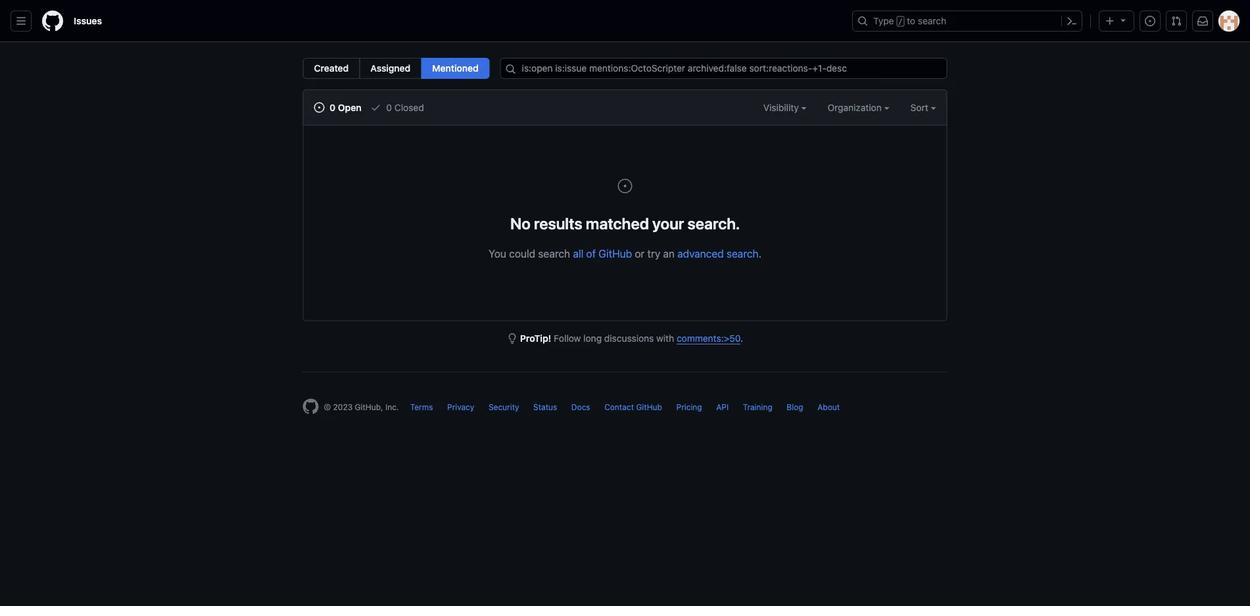 Task type: describe. For each thing, give the bounding box(es) containing it.
docs link
[[572, 403, 591, 412]]

contact github
[[605, 403, 662, 412]]

you
[[489, 247, 507, 260]]

about
[[818, 403, 840, 412]]

advanced search link
[[678, 247, 759, 260]]

security link
[[489, 403, 519, 412]]

type / to search
[[874, 15, 947, 26]]

blog
[[787, 403, 804, 412]]

issues
[[74, 15, 102, 26]]

all
[[573, 247, 584, 260]]

issues element
[[303, 58, 490, 79]]

no results matched your search.
[[510, 214, 740, 233]]

api link
[[717, 403, 729, 412]]

contact
[[605, 403, 634, 412]]

or
[[635, 247, 645, 260]]

0 for open
[[330, 102, 336, 113]]

inc.
[[385, 403, 399, 412]]

training link
[[743, 403, 773, 412]]

visibility
[[764, 102, 802, 113]]

closed
[[395, 102, 424, 113]]

©
[[324, 403, 331, 412]]

contact github link
[[605, 403, 662, 412]]

discussions
[[604, 333, 654, 344]]

git pull request image
[[1172, 16, 1182, 26]]

0 vertical spatial .
[[759, 247, 762, 260]]

protip! follow long discussions with comments:>50 .
[[520, 333, 743, 344]]

pricing
[[677, 403, 702, 412]]

sort
[[911, 102, 929, 113]]

blog link
[[787, 403, 804, 412]]

Search all issues text field
[[500, 58, 948, 79]]

matched
[[586, 214, 649, 233]]

1 vertical spatial .
[[741, 333, 743, 344]]

2 horizontal spatial search
[[918, 15, 947, 26]]

results
[[534, 214, 583, 233]]

docs
[[572, 403, 591, 412]]

an
[[663, 247, 675, 260]]

comments:>50
[[677, 333, 741, 344]]

about link
[[818, 403, 840, 412]]

check image
[[371, 102, 381, 113]]

search.
[[688, 214, 740, 233]]

long
[[584, 333, 602, 344]]

no
[[510, 214, 531, 233]]

© 2023 github, inc.
[[324, 403, 399, 412]]

protip!
[[520, 333, 551, 344]]

type
[[874, 15, 894, 26]]

0 closed link
[[371, 101, 424, 114]]

0 for closed
[[386, 102, 392, 113]]

created link
[[303, 58, 360, 79]]

0 horizontal spatial github
[[599, 247, 632, 260]]

pricing link
[[677, 403, 702, 412]]

follow
[[554, 333, 581, 344]]

open
[[338, 102, 362, 113]]

2023
[[333, 403, 353, 412]]

triangle down image
[[1118, 15, 1129, 25]]

mentioned
[[432, 63, 479, 74]]

try
[[648, 247, 661, 260]]

privacy
[[447, 403, 475, 412]]



Task type: vqa. For each thing, say whether or not it's contained in the screenshot.
the left triangle down icon
no



Task type: locate. For each thing, give the bounding box(es) containing it.
0 inside "link"
[[386, 102, 392, 113]]

0 vertical spatial github
[[599, 247, 632, 260]]

homepage image
[[303, 399, 319, 415]]

mentioned link
[[421, 58, 490, 79]]

1 horizontal spatial 0
[[386, 102, 392, 113]]

could
[[509, 247, 536, 260]]

light bulb image
[[507, 334, 518, 344]]

assigned link
[[359, 58, 422, 79]]

Issues search field
[[500, 58, 948, 79]]

0 horizontal spatial .
[[741, 333, 743, 344]]

command palette image
[[1067, 16, 1078, 26]]

1 horizontal spatial github
[[636, 403, 662, 412]]

assigned
[[371, 63, 411, 74]]

github right the contact
[[636, 403, 662, 412]]

search down the search.
[[727, 247, 759, 260]]

0 open link
[[314, 101, 362, 114]]

created
[[314, 63, 349, 74]]

2 horizontal spatial issue opened image
[[1145, 16, 1156, 26]]

0 closed
[[384, 102, 424, 113]]

/
[[898, 17, 903, 26]]

issue opened image left git pull request image on the top
[[1145, 16, 1156, 26]]

search image
[[506, 64, 516, 74]]

1 0 from the left
[[330, 102, 336, 113]]

advanced
[[678, 247, 724, 260]]

github
[[599, 247, 632, 260], [636, 403, 662, 412]]

1 horizontal spatial search
[[727, 247, 759, 260]]

training
[[743, 403, 773, 412]]

0 horizontal spatial issue opened image
[[314, 102, 325, 113]]

0 open
[[327, 102, 362, 113]]

plus image
[[1105, 16, 1116, 26]]

2 vertical spatial issue opened image
[[617, 178, 633, 194]]

issue opened image up no results matched your search.
[[617, 178, 633, 194]]

organization button
[[828, 101, 890, 114]]

status link
[[534, 403, 557, 412]]

0 left open
[[330, 102, 336, 113]]

.
[[759, 247, 762, 260], [741, 333, 743, 344]]

search right to
[[918, 15, 947, 26]]

github right of
[[599, 247, 632, 260]]

privacy link
[[447, 403, 475, 412]]

notifications image
[[1198, 16, 1208, 26]]

0 horizontal spatial search
[[538, 247, 570, 260]]

status
[[534, 403, 557, 412]]

search
[[918, 15, 947, 26], [538, 247, 570, 260], [727, 247, 759, 260]]

sort button
[[911, 101, 936, 114]]

to
[[907, 15, 916, 26]]

of
[[586, 247, 596, 260]]

search left "all"
[[538, 247, 570, 260]]

0
[[330, 102, 336, 113], [386, 102, 392, 113]]

comments:>50 link
[[677, 333, 741, 344]]

1 horizontal spatial .
[[759, 247, 762, 260]]

issue opened image inside '0 open' link
[[314, 102, 325, 113]]

issue opened image left '0 open'
[[314, 102, 325, 113]]

0 vertical spatial issue opened image
[[1145, 16, 1156, 26]]

homepage image
[[42, 11, 63, 32]]

issue opened image
[[1145, 16, 1156, 26], [314, 102, 325, 113], [617, 178, 633, 194]]

terms
[[410, 403, 433, 412]]

with
[[657, 333, 674, 344]]

0 horizontal spatial 0
[[330, 102, 336, 113]]

1 vertical spatial github
[[636, 403, 662, 412]]

security
[[489, 403, 519, 412]]

terms link
[[410, 403, 433, 412]]

visibility button
[[764, 101, 807, 114]]

all of github link
[[573, 247, 632, 260]]

0 right check image
[[386, 102, 392, 113]]

your
[[653, 214, 684, 233]]

1 horizontal spatial issue opened image
[[617, 178, 633, 194]]

you could search all of github or try an advanced search .
[[489, 247, 762, 260]]

api
[[717, 403, 729, 412]]

1 vertical spatial issue opened image
[[314, 102, 325, 113]]

github,
[[355, 403, 383, 412]]

2 0 from the left
[[386, 102, 392, 113]]

organization
[[828, 102, 885, 113]]



